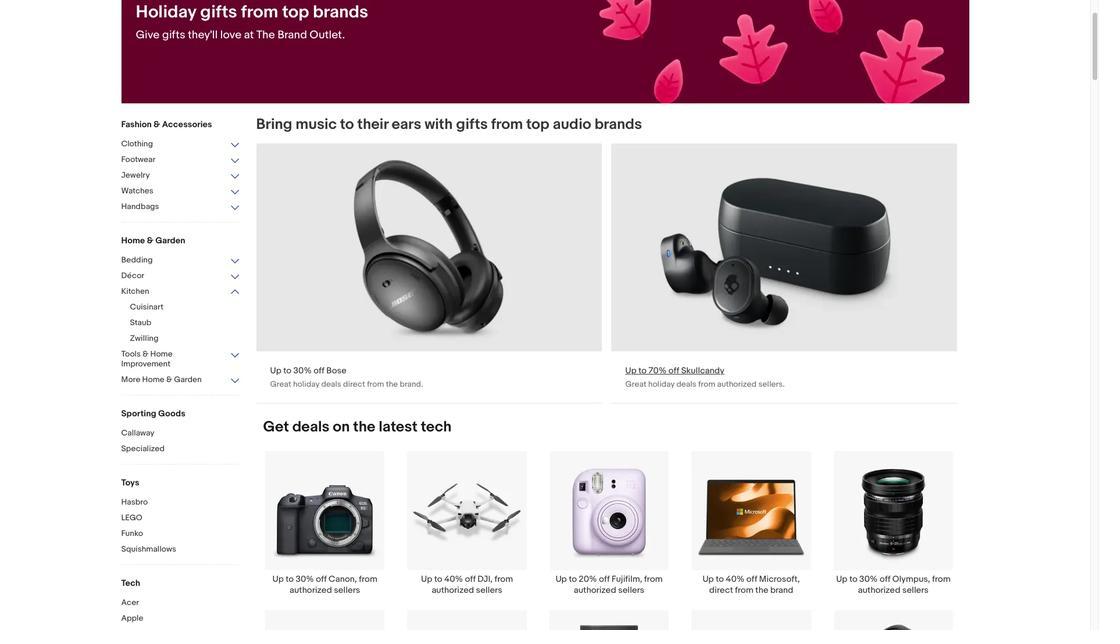 Task type: vqa. For each thing, say whether or not it's contained in the screenshot.
first SIMPSONS from right
no



Task type: describe. For each thing, give the bounding box(es) containing it.
up for up to 40% off dji, from authorized sellers
[[421, 575, 432, 586]]

up to 30% off canon, from authorized sellers
[[272, 575, 377, 597]]

ears
[[392, 116, 421, 134]]

deals for skullcandy
[[676, 380, 697, 390]]

to for up to 40% off dji, from authorized sellers
[[434, 575, 442, 586]]

up for up to 30% off olympus, from authorized sellers
[[836, 575, 847, 586]]

to for up to 30% off olympus, from authorized sellers
[[849, 575, 858, 586]]

kitchen button
[[121, 287, 240, 298]]

none text field containing up to 30% off bose
[[256, 144, 602, 404]]

hasbro link
[[121, 498, 240, 509]]

great for up to 70% off skullcandy
[[625, 380, 646, 390]]

from inside up to 30% off bose great holiday deals direct from the brand.
[[367, 380, 384, 390]]

up to 20% off fujifilm, from authorized sellers
[[556, 575, 663, 597]]

apple
[[121, 614, 143, 624]]

from inside up to 30% off canon, from authorized sellers
[[359, 575, 377, 586]]

zwilling link
[[130, 334, 249, 345]]

acer
[[121, 598, 139, 608]]

cuisinart link
[[130, 302, 249, 313]]

40% for authorized
[[444, 575, 463, 586]]

funko
[[121, 529, 143, 539]]

brand
[[277, 28, 307, 42]]

off for bose
[[314, 366, 324, 377]]

jewelry button
[[121, 170, 240, 181]]

up to 40% off dji, from authorized sellers link
[[396, 451, 538, 597]]

to for up to 30% off canon, from authorized sellers
[[286, 575, 294, 586]]

30% for bose
[[293, 366, 312, 377]]

to for up to 70% off skullcandy great holiday deals from authorized sellers.
[[639, 366, 647, 377]]

décor button
[[121, 271, 240, 282]]

clothing footwear jewelry watches handbags
[[121, 139, 159, 212]]

deals left on
[[292, 419, 329, 437]]

none text field containing up to 70% off skullcandy
[[611, 144, 957, 404]]

bose
[[326, 366, 347, 377]]

0 vertical spatial home
[[121, 236, 145, 247]]

bring music to their ears with gifts from top audio brands
[[256, 116, 642, 134]]

outlet.
[[310, 28, 345, 42]]

up for up to 30% off canon, from authorized sellers
[[272, 575, 284, 586]]

tech
[[421, 419, 452, 437]]

direct inside up to 30% off bose great holiday deals direct from the brand.
[[343, 380, 365, 390]]

& right fashion
[[154, 119, 160, 130]]

up to 40% off dji, from authorized sellers
[[421, 575, 513, 597]]

the inside the up to 40% off microsoft, direct from the brand
[[755, 586, 768, 597]]

fashion & accessories
[[121, 119, 212, 130]]

tools & home improvement button
[[121, 350, 240, 370]]

holiday for 70%
[[648, 380, 675, 390]]

goods
[[158, 409, 185, 420]]

up for up to 70% off skullcandy great holiday deals from authorized sellers.
[[625, 366, 637, 377]]

up to 30% off bose great holiday deals direct from the brand.
[[270, 366, 423, 390]]

up to 30% off olympus, from authorized sellers
[[836, 575, 951, 597]]

up to 20% off fujifilm, from authorized sellers link
[[538, 451, 680, 597]]

hasbro
[[121, 498, 148, 508]]

clothing
[[121, 139, 153, 149]]

up to 40% off microsoft, direct from the brand
[[703, 575, 800, 597]]

microsoft,
[[759, 575, 800, 586]]

olympus,
[[892, 575, 930, 586]]

callaway
[[121, 429, 154, 438]]

watches
[[121, 186, 153, 196]]

holiday
[[136, 2, 196, 23]]

1 horizontal spatial brands
[[595, 116, 642, 134]]

give
[[136, 28, 160, 42]]

funko link
[[121, 529, 240, 540]]

handbags
[[121, 202, 159, 212]]

footwear
[[121, 155, 155, 165]]

from inside the up to 40% off microsoft, direct from the brand
[[735, 586, 754, 597]]

tools
[[121, 350, 141, 359]]

with
[[425, 116, 453, 134]]

to for up to 20% off fujifilm, from authorized sellers
[[569, 575, 577, 586]]

bring
[[256, 116, 292, 134]]

1 vertical spatial home
[[150, 350, 173, 359]]

sellers for fujifilm,
[[618, 586, 644, 597]]

up for up to 40% off microsoft, direct from the brand
[[703, 575, 714, 586]]

20%
[[579, 575, 597, 586]]

brand
[[770, 586, 793, 597]]

canon,
[[329, 575, 357, 586]]

from inside up to 70% off skullcandy great holiday deals from authorized sellers.
[[698, 380, 715, 390]]

30% for olympus,
[[859, 575, 878, 586]]

get
[[263, 419, 289, 437]]

to for up to 30% off bose great holiday deals direct from the brand.
[[283, 366, 291, 377]]

on
[[333, 419, 350, 437]]

their
[[357, 116, 388, 134]]

specialized
[[121, 444, 165, 454]]

handbags button
[[121, 202, 240, 213]]

30% for canon,
[[296, 575, 314, 586]]

acer link
[[121, 598, 240, 609]]

bedding décor kitchen cuisinart staub zwilling tools & home improvement more home & garden
[[121, 255, 202, 385]]

sporting
[[121, 409, 156, 420]]

lego link
[[121, 514, 240, 525]]

music
[[296, 116, 337, 134]]

squishmallows
[[121, 545, 176, 555]]

garden inside bedding décor kitchen cuisinart staub zwilling tools & home improvement more home & garden
[[174, 375, 202, 385]]

70%
[[649, 366, 667, 377]]

0 vertical spatial gifts
[[200, 2, 237, 23]]

great for up to 30% off bose
[[270, 380, 291, 390]]

bedding button
[[121, 255, 240, 266]]

direct inside the up to 40% off microsoft, direct from the brand
[[709, 586, 733, 597]]

& up bedding
[[147, 236, 153, 247]]

gifts for bring
[[456, 116, 488, 134]]

zwilling
[[130, 334, 158, 344]]

sellers for dji,
[[476, 586, 502, 597]]

cuisinart
[[130, 302, 164, 312]]

authorized for up to 30% off canon, from authorized sellers
[[290, 586, 332, 597]]

jewelry
[[121, 170, 150, 180]]

off for microsoft,
[[746, 575, 757, 586]]

squishmallows link
[[121, 545, 240, 556]]

brands inside holiday gifts from top brands give gifts they'll love at the brand outlet.
[[313, 2, 368, 23]]

home & garden
[[121, 236, 185, 247]]

sellers for olympus,
[[902, 586, 929, 597]]



Task type: locate. For each thing, give the bounding box(es) containing it.
authorized inside up to 40% off dji, from authorized sellers
[[432, 586, 474, 597]]

from
[[241, 2, 278, 23], [491, 116, 523, 134], [367, 380, 384, 390], [698, 380, 715, 390], [359, 575, 377, 586], [495, 575, 513, 586], [644, 575, 663, 586], [932, 575, 951, 586], [735, 586, 754, 597]]

1 horizontal spatial holiday
[[648, 380, 675, 390]]

40% left microsoft, at right
[[726, 575, 745, 586]]

sellers inside 'up to 20% off fujifilm, from authorized sellers'
[[618, 586, 644, 597]]

latest
[[379, 419, 418, 437]]

off inside up to 70% off skullcandy great holiday deals from authorized sellers.
[[669, 366, 679, 377]]

sellers inside up to 40% off dji, from authorized sellers
[[476, 586, 502, 597]]

the right on
[[353, 419, 375, 437]]

authorized for up to 40% off dji, from authorized sellers
[[432, 586, 474, 597]]

off for dji,
[[465, 575, 476, 586]]

off for olympus,
[[880, 575, 890, 586]]

deals for bose
[[321, 380, 341, 390]]

30% left the canon,
[[296, 575, 314, 586]]

acer apple
[[121, 598, 143, 624]]

1 40% from the left
[[444, 575, 463, 586]]

sellers for canon,
[[334, 586, 360, 597]]

1 vertical spatial top
[[526, 116, 549, 134]]

deals
[[321, 380, 341, 390], [676, 380, 697, 390], [292, 419, 329, 437]]

off inside 'up to 20% off fujifilm, from authorized sellers'
[[599, 575, 610, 586]]

brands right audio
[[595, 116, 642, 134]]

0 vertical spatial brands
[[313, 2, 368, 23]]

0 horizontal spatial top
[[282, 2, 309, 23]]

0 horizontal spatial direct
[[343, 380, 365, 390]]

1 vertical spatial the
[[353, 419, 375, 437]]

garden down tools & home improvement dropdown button
[[174, 375, 202, 385]]

0 vertical spatial top
[[282, 2, 309, 23]]

sellers
[[334, 586, 360, 597], [476, 586, 502, 597], [618, 586, 644, 597], [902, 586, 929, 597]]

holiday
[[293, 380, 319, 390], [648, 380, 675, 390]]

authorized inside up to 70% off skullcandy great holiday deals from authorized sellers.
[[717, 380, 757, 390]]

up inside the up to 40% off microsoft, direct from the brand
[[703, 575, 714, 586]]

2 vertical spatial gifts
[[456, 116, 488, 134]]

main content
[[249, 116, 969, 631]]

off left dji,
[[465, 575, 476, 586]]

off for skullcandy
[[669, 366, 679, 377]]

40%
[[444, 575, 463, 586], [726, 575, 745, 586]]

up to 40% off microsoft, direct from the brand link
[[680, 451, 822, 597]]

0 vertical spatial garden
[[155, 236, 185, 247]]

at
[[244, 28, 254, 42]]

1 horizontal spatial great
[[625, 380, 646, 390]]

&
[[154, 119, 160, 130], [147, 236, 153, 247], [143, 350, 148, 359], [166, 375, 172, 385]]

up inside 'up to 20% off fujifilm, from authorized sellers'
[[556, 575, 567, 586]]

None text field
[[611, 144, 957, 404]]

great inside up to 70% off skullcandy great holiday deals from authorized sellers.
[[625, 380, 646, 390]]

holiday inside up to 30% off bose great holiday deals direct from the brand.
[[293, 380, 319, 390]]

authorized
[[717, 380, 757, 390], [290, 586, 332, 597], [432, 586, 474, 597], [574, 586, 616, 597], [858, 586, 900, 597]]

more
[[121, 375, 140, 385]]

top left audio
[[526, 116, 549, 134]]

sellers.
[[758, 380, 785, 390]]

sellers inside up to 30% off olympus, from authorized sellers
[[902, 586, 929, 597]]

up inside up to 40% off dji, from authorized sellers
[[421, 575, 432, 586]]

kitchen
[[121, 287, 149, 297]]

4 sellers from the left
[[902, 586, 929, 597]]

40% inside the up to 40% off microsoft, direct from the brand
[[726, 575, 745, 586]]

gifts up "love"
[[200, 2, 237, 23]]

40% inside up to 40% off dji, from authorized sellers
[[444, 575, 463, 586]]

authorized inside 'up to 20% off fujifilm, from authorized sellers'
[[574, 586, 616, 597]]

from inside 'up to 20% off fujifilm, from authorized sellers'
[[644, 575, 663, 586]]

garden
[[155, 236, 185, 247], [174, 375, 202, 385]]

2 vertical spatial the
[[755, 586, 768, 597]]

to inside up to 30% off canon, from authorized sellers
[[286, 575, 294, 586]]

40% for from
[[726, 575, 745, 586]]

off right 20%
[[599, 575, 610, 586]]

skullcandy
[[681, 366, 724, 377]]

to inside up to 40% off dji, from authorized sellers
[[434, 575, 442, 586]]

holiday gifts from top brands give gifts they'll love at the brand outlet.
[[136, 2, 368, 42]]

callaway specialized
[[121, 429, 165, 454]]

off inside up to 30% off canon, from authorized sellers
[[316, 575, 327, 586]]

1 horizontal spatial direct
[[709, 586, 733, 597]]

accessories
[[162, 119, 212, 130]]

30% left 'olympus,'
[[859, 575, 878, 586]]

off for canon,
[[316, 575, 327, 586]]

up inside up to 70% off skullcandy great holiday deals from authorized sellers.
[[625, 366, 637, 377]]

bedding
[[121, 255, 153, 265]]

garden up bedding dropdown button
[[155, 236, 185, 247]]

2 horizontal spatial the
[[755, 586, 768, 597]]

direct
[[343, 380, 365, 390], [709, 586, 733, 597]]

1 horizontal spatial top
[[526, 116, 549, 134]]

up to 70% off skullcandy great holiday deals from authorized sellers.
[[625, 366, 785, 390]]

1 vertical spatial direct
[[709, 586, 733, 597]]

off inside up to 30% off olympus, from authorized sellers
[[880, 575, 890, 586]]

watches button
[[121, 186, 240, 197]]

they'll
[[188, 28, 218, 42]]

to inside the up to 40% off microsoft, direct from the brand
[[716, 575, 724, 586]]

specialized link
[[121, 444, 240, 455]]

to inside up to 70% off skullcandy great holiday deals from authorized sellers.
[[639, 366, 647, 377]]

holiday for 30%
[[293, 380, 319, 390]]

off right 70% at the bottom right of page
[[669, 366, 679, 377]]

off left the canon,
[[316, 575, 327, 586]]

1 vertical spatial gifts
[[162, 28, 185, 42]]

0 horizontal spatial 40%
[[444, 575, 463, 586]]

toys
[[121, 478, 139, 489]]

40% left dji,
[[444, 575, 463, 586]]

gifts right with
[[456, 116, 488, 134]]

30% inside up to 30% off olympus, from authorized sellers
[[859, 575, 878, 586]]

up to 30% off olympus, from authorized sellers link
[[822, 451, 964, 597]]

home up bedding
[[121, 236, 145, 247]]

brands
[[313, 2, 368, 23], [595, 116, 642, 134]]

off
[[314, 366, 324, 377], [669, 366, 679, 377], [316, 575, 327, 586], [465, 575, 476, 586], [599, 575, 610, 586], [746, 575, 757, 586], [880, 575, 890, 586]]

the inside up to 30% off bose great holiday deals direct from the brand.
[[386, 380, 398, 390]]

& right the tools
[[143, 350, 148, 359]]

brands up 'outlet.'
[[313, 2, 368, 23]]

holiday inside up to 70% off skullcandy great holiday deals from authorized sellers.
[[648, 380, 675, 390]]

off for fujifilm,
[[599, 575, 610, 586]]

callaway link
[[121, 429, 240, 440]]

up for up to 20% off fujifilm, from authorized sellers
[[556, 575, 567, 586]]

the left the brand.
[[386, 380, 398, 390]]

off inside the up to 40% off microsoft, direct from the brand
[[746, 575, 757, 586]]

from inside up to 30% off olympus, from authorized sellers
[[932, 575, 951, 586]]

love
[[220, 28, 242, 42]]

0 horizontal spatial holiday
[[293, 380, 319, 390]]

up for up to 30% off bose great holiday deals direct from the brand.
[[270, 366, 281, 377]]

30% inside up to 30% off bose great holiday deals direct from the brand.
[[293, 366, 312, 377]]

0 horizontal spatial gifts
[[162, 28, 185, 42]]

2 40% from the left
[[726, 575, 745, 586]]

brand.
[[400, 380, 423, 390]]

the left 'brand'
[[755, 586, 768, 597]]

staub
[[130, 318, 151, 328]]

up inside up to 30% off olympus, from authorized sellers
[[836, 575, 847, 586]]

to inside up to 30% off bose great holiday deals direct from the brand.
[[283, 366, 291, 377]]

the
[[256, 28, 275, 42]]

up inside up to 30% off bose great holiday deals direct from the brand.
[[270, 366, 281, 377]]

gifts
[[200, 2, 237, 23], [162, 28, 185, 42], [456, 116, 488, 134]]

0 vertical spatial direct
[[343, 380, 365, 390]]

staub link
[[130, 318, 249, 329]]

0 horizontal spatial brands
[[313, 2, 368, 23]]

sellers inside up to 30% off canon, from authorized sellers
[[334, 586, 360, 597]]

0 horizontal spatial great
[[270, 380, 291, 390]]

& down tools & home improvement dropdown button
[[166, 375, 172, 385]]

2 great from the left
[[625, 380, 646, 390]]

authorized inside up to 30% off olympus, from authorized sellers
[[858, 586, 900, 597]]

apple link
[[121, 614, 240, 625]]

1 horizontal spatial the
[[386, 380, 398, 390]]

to
[[340, 116, 354, 134], [283, 366, 291, 377], [639, 366, 647, 377], [286, 575, 294, 586], [434, 575, 442, 586], [569, 575, 577, 586], [716, 575, 724, 586], [849, 575, 858, 586]]

2 vertical spatial home
[[142, 375, 164, 385]]

home down zwilling
[[150, 350, 173, 359]]

home down improvement
[[142, 375, 164, 385]]

from inside holiday gifts from top brands give gifts they'll love at the brand outlet.
[[241, 2, 278, 23]]

from inside up to 40% off dji, from authorized sellers
[[495, 575, 513, 586]]

top up 'brand'
[[282, 2, 309, 23]]

1 horizontal spatial 40%
[[726, 575, 745, 586]]

to inside up to 30% off olympus, from authorized sellers
[[849, 575, 858, 586]]

deals down the bose on the bottom left
[[321, 380, 341, 390]]

authorized for up to 30% off olympus, from authorized sellers
[[858, 586, 900, 597]]

get deals on the latest tech
[[263, 419, 452, 437]]

up inside up to 30% off canon, from authorized sellers
[[272, 575, 284, 586]]

authorized for up to 20% off fujifilm, from authorized sellers
[[574, 586, 616, 597]]

top
[[282, 2, 309, 23], [526, 116, 549, 134]]

off left microsoft, at right
[[746, 575, 757, 586]]

deals inside up to 30% off bose great holiday deals direct from the brand.
[[321, 380, 341, 390]]

gifts for holiday
[[162, 28, 185, 42]]

sporting goods
[[121, 409, 185, 420]]

to inside 'up to 20% off fujifilm, from authorized sellers'
[[569, 575, 577, 586]]

audio
[[553, 116, 591, 134]]

deals inside up to 70% off skullcandy great holiday deals from authorized sellers.
[[676, 380, 697, 390]]

fashion
[[121, 119, 152, 130]]

1 vertical spatial garden
[[174, 375, 202, 385]]

up to 30% off canon, from authorized sellers link
[[254, 451, 396, 597]]

footwear button
[[121, 155, 240, 166]]

off inside up to 30% off bose great holiday deals direct from the brand.
[[314, 366, 324, 377]]

0 horizontal spatial the
[[353, 419, 375, 437]]

30%
[[293, 366, 312, 377], [296, 575, 314, 586], [859, 575, 878, 586]]

off left the bose on the bottom left
[[314, 366, 324, 377]]

the
[[386, 380, 398, 390], [353, 419, 375, 437], [755, 586, 768, 597]]

more home & garden button
[[121, 375, 240, 386]]

2 sellers from the left
[[476, 586, 502, 597]]

fujifilm,
[[612, 575, 642, 586]]

hasbro lego funko squishmallows
[[121, 498, 176, 555]]

gifts down holiday
[[162, 28, 185, 42]]

off inside up to 40% off dji, from authorized sellers
[[465, 575, 476, 586]]

30% left the bose on the bottom left
[[293, 366, 312, 377]]

improvement
[[121, 359, 170, 369]]

1 holiday from the left
[[293, 380, 319, 390]]

1 horizontal spatial gifts
[[200, 2, 237, 23]]

great inside up to 30% off bose great holiday deals direct from the brand.
[[270, 380, 291, 390]]

tech
[[121, 579, 140, 590]]

to for up to 40% off microsoft, direct from the brand
[[716, 575, 724, 586]]

1 vertical spatial brands
[[595, 116, 642, 134]]

None text field
[[256, 144, 602, 404]]

deals down the skullcandy at right
[[676, 380, 697, 390]]

1 sellers from the left
[[334, 586, 360, 597]]

3 sellers from the left
[[618, 586, 644, 597]]

authorized inside up to 30% off canon, from authorized sellers
[[290, 586, 332, 597]]

main content containing bring music to their ears with gifts from top audio brands
[[249, 116, 969, 631]]

1 great from the left
[[270, 380, 291, 390]]

30% inside up to 30% off canon, from authorized sellers
[[296, 575, 314, 586]]

0 vertical spatial the
[[386, 380, 398, 390]]

2 holiday from the left
[[648, 380, 675, 390]]

lego
[[121, 514, 142, 523]]

2 horizontal spatial gifts
[[456, 116, 488, 134]]

top inside holiday gifts from top brands give gifts they'll love at the brand outlet.
[[282, 2, 309, 23]]

off left 'olympus,'
[[880, 575, 890, 586]]

décor
[[121, 271, 144, 281]]

clothing button
[[121, 139, 240, 150]]

home
[[121, 236, 145, 247], [150, 350, 173, 359], [142, 375, 164, 385]]



